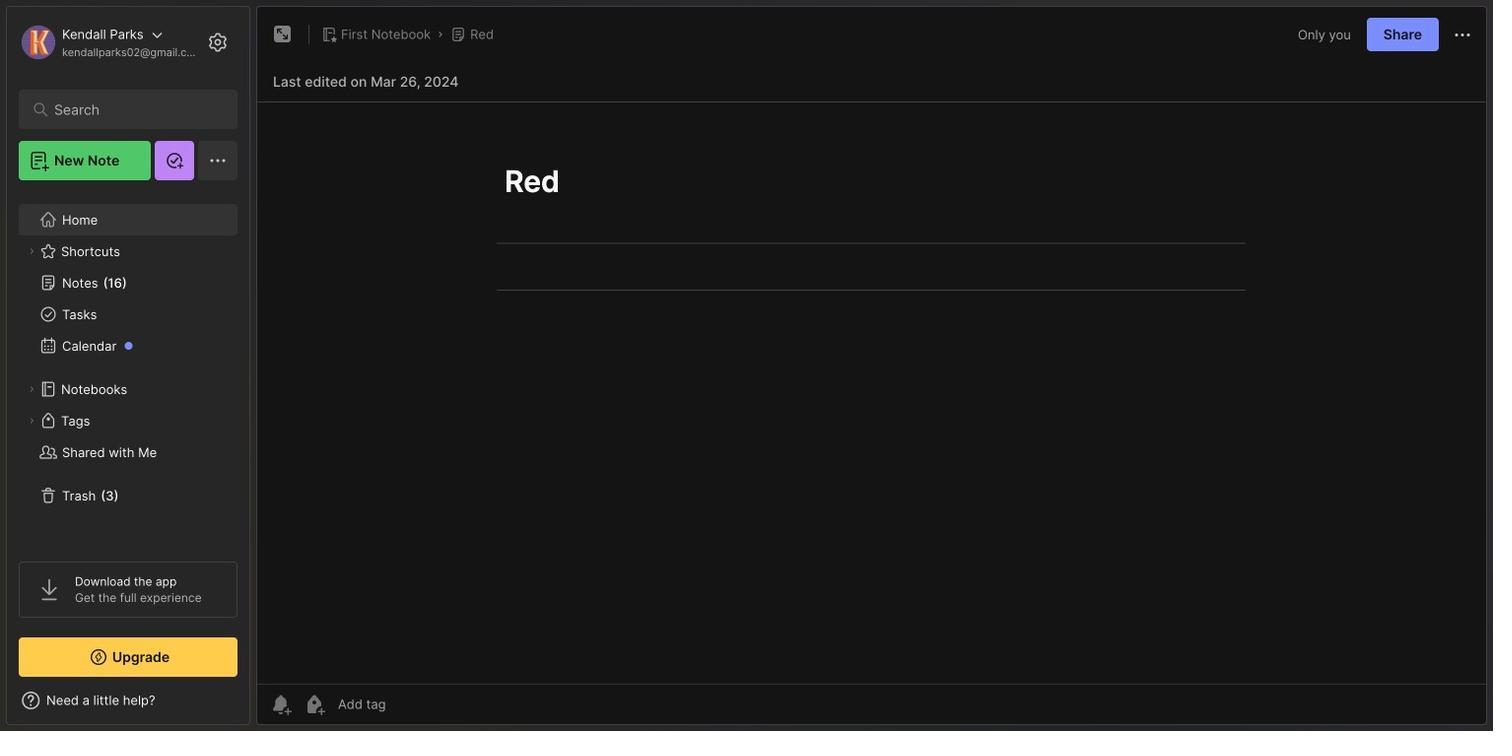 Task type: locate. For each thing, give the bounding box(es) containing it.
expand tags image
[[26, 415, 37, 427]]

add tag image
[[303, 693, 326, 717]]

tree inside main "element"
[[7, 192, 249, 544]]

None search field
[[54, 98, 211, 121]]

expand notebooks image
[[26, 383, 37, 395]]

none search field inside main "element"
[[54, 98, 211, 121]]

tree
[[7, 192, 249, 544]]

expand note image
[[271, 23, 295, 46]]

more actions image
[[1451, 23, 1474, 47]]

Note Editor text field
[[257, 102, 1486, 684]]

More actions field
[[1451, 22, 1474, 47]]

Account field
[[19, 23, 201, 62]]



Task type: describe. For each thing, give the bounding box(es) containing it.
add a reminder image
[[269, 693, 293, 717]]

main element
[[0, 0, 256, 731]]

note window element
[[256, 6, 1487, 730]]

settings image
[[206, 31, 230, 54]]

WHAT'S NEW field
[[7, 685, 249, 717]]

click to collapse image
[[249, 695, 264, 718]]

Add tag field
[[336, 696, 484, 713]]

Search text field
[[54, 101, 211, 119]]



Task type: vqa. For each thing, say whether or not it's contained in the screenshot.
your
no



